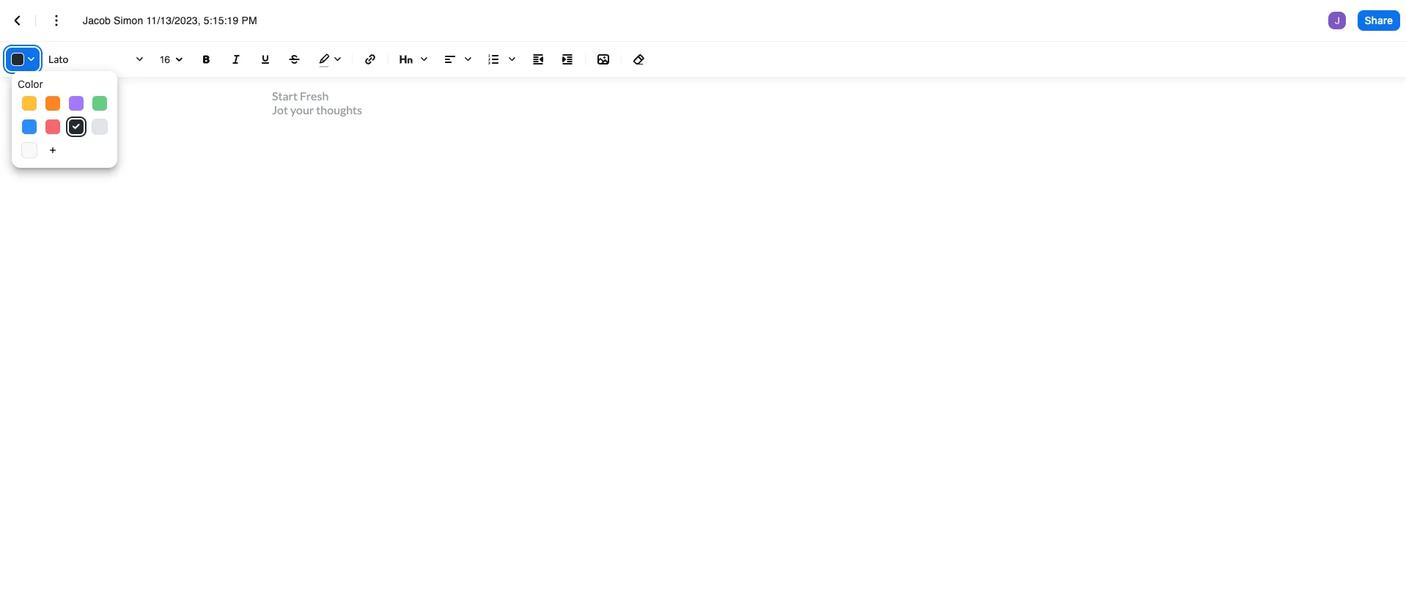 Task type: describe. For each thing, give the bounding box(es) containing it.
bold image
[[198, 51, 216, 68]]

color list box
[[12, 71, 117, 168]]

yellow option
[[22, 96, 37, 111]]

text highlight image
[[312, 48, 346, 71]]

strikethrough image
[[286, 51, 304, 68]]

more image
[[48, 12, 65, 29]]

increase indent image
[[559, 51, 576, 68]]

red option
[[45, 120, 60, 134]]

italic image
[[227, 51, 245, 68]]

purple option
[[69, 96, 84, 111]]

color
[[18, 78, 43, 90]]

heading image
[[394, 48, 433, 71]]

underline image
[[257, 51, 274, 68]]

black image
[[73, 124, 80, 130]]

share button
[[1358, 10, 1400, 31]]

blue option
[[22, 120, 37, 134]]



Task type: vqa. For each thing, say whether or not it's contained in the screenshot.
Blue option
yes



Task type: locate. For each thing, give the bounding box(es) containing it.
None text field
[[83, 13, 272, 28]]

jacob simon image
[[1328, 12, 1346, 29]]

white option
[[22, 143, 37, 158]]

text align image
[[438, 48, 477, 71]]

insert image image
[[595, 51, 612, 68]]

color option
[[18, 77, 111, 92]]

decrease indent image
[[529, 51, 547, 68]]

gray option
[[92, 120, 107, 134]]

black option
[[69, 120, 84, 134]]

share
[[1365, 14, 1393, 26]]

clear style image
[[631, 51, 648, 68]]

link image
[[361, 51, 379, 68]]

green option
[[92, 96, 107, 111]]

list image
[[482, 48, 521, 71]]

orange option
[[45, 96, 60, 111]]

font image
[[45, 48, 148, 71]]

all notes image
[[9, 12, 26, 29]]



